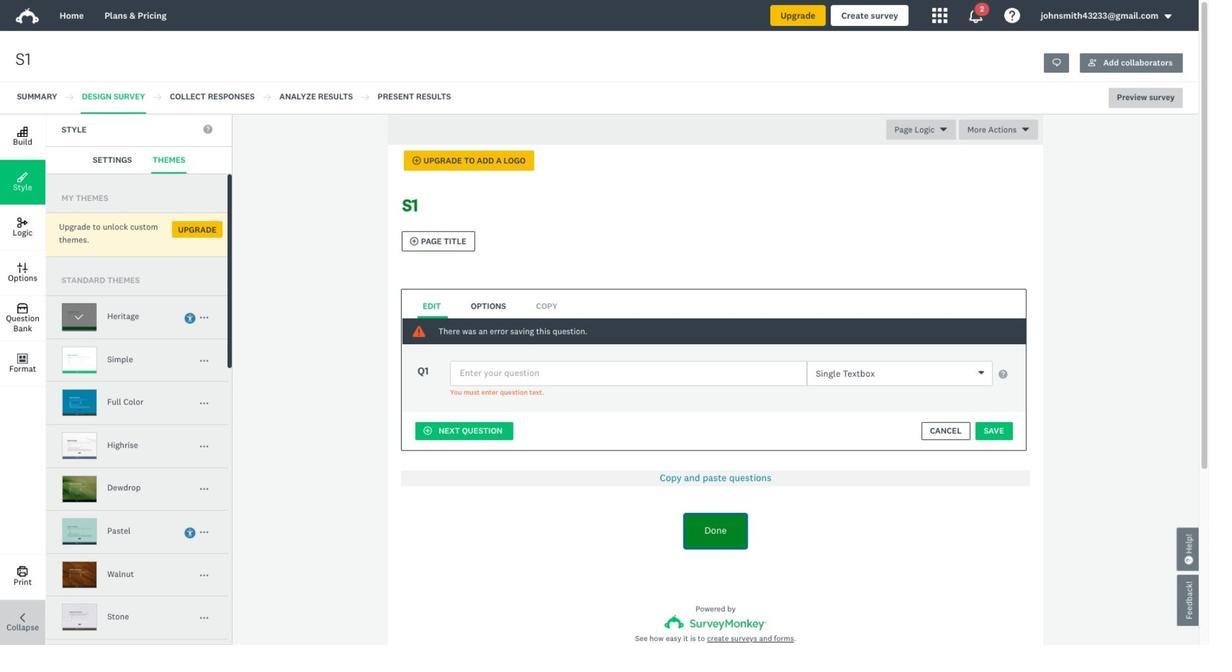 Task type: describe. For each thing, give the bounding box(es) containing it.
2 products icon image from the left
[[969, 8, 984, 23]]

dropdown arrow image
[[1165, 12, 1174, 21]]

surveymonkey logo image
[[16, 8, 39, 24]]



Task type: locate. For each thing, give the bounding box(es) containing it.
1 horizontal spatial products icon image
[[969, 8, 984, 23]]

0 horizontal spatial products icon image
[[933, 8, 948, 23]]

1 products icon image from the left
[[933, 8, 948, 23]]

help icon image
[[1005, 8, 1021, 23]]

products icon image
[[933, 8, 948, 23], [969, 8, 984, 23]]

surveymonkey image
[[665, 615, 767, 630]]



Task type: vqa. For each thing, say whether or not it's contained in the screenshot.
TrustedSite helps keep you safe from identity theft, credit card fraud, spyware, spam, viruses and online scams image
no



